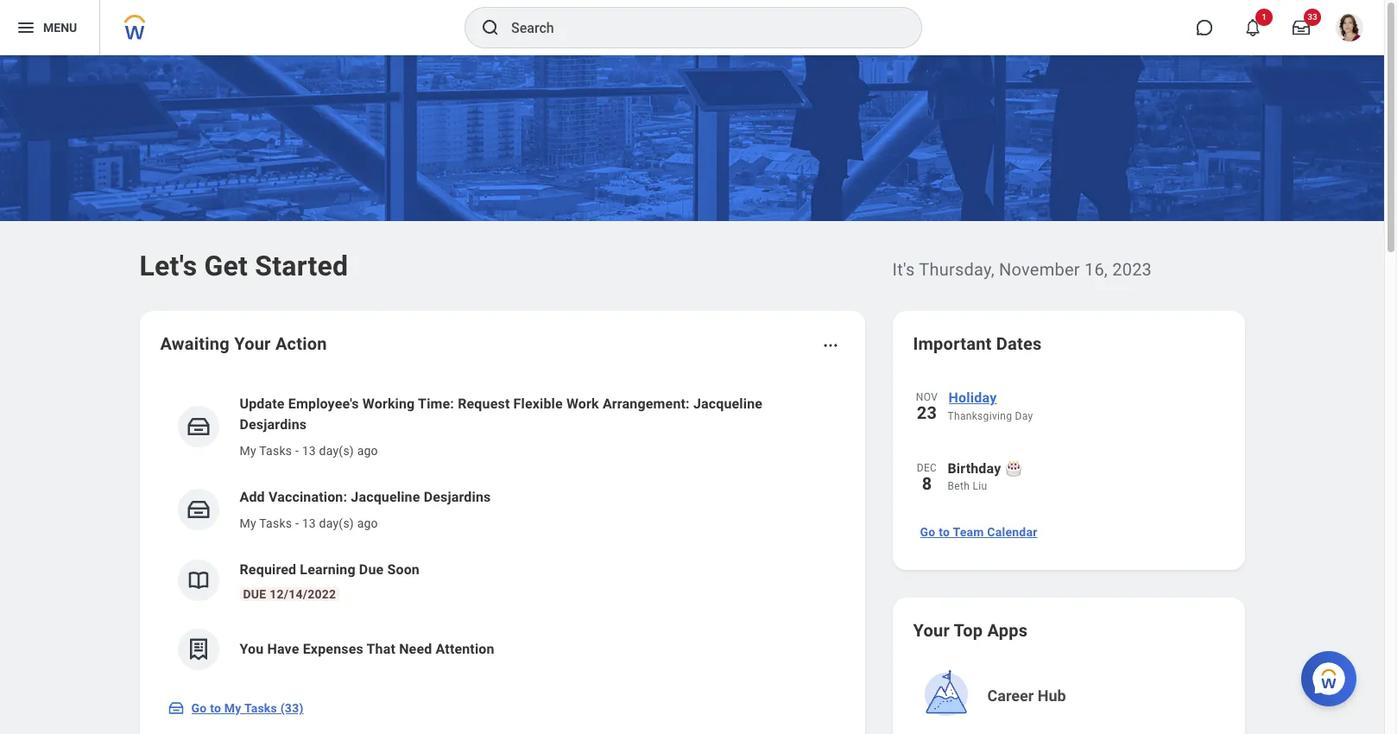 Task type: locate. For each thing, give the bounding box(es) containing it.
to left team
[[939, 525, 950, 539]]

ago down add vaccination: jacqueline desjardins
[[357, 517, 378, 530]]

8
[[922, 473, 933, 494]]

16,
[[1085, 259, 1109, 280]]

2 day(s) from the top
[[319, 517, 354, 530]]

1 horizontal spatial jacqueline
[[694, 396, 763, 412]]

-
[[295, 444, 299, 458], [295, 517, 299, 530]]

day(s) down add vaccination: jacqueline desjardins
[[319, 517, 354, 530]]

0 vertical spatial go
[[921, 525, 936, 539]]

33 button
[[1283, 9, 1322, 47]]

my inside button
[[224, 702, 242, 715]]

inbox image
[[185, 414, 211, 440], [185, 497, 211, 523], [167, 700, 184, 717]]

awaiting your action
[[160, 334, 327, 354]]

0 vertical spatial -
[[295, 444, 299, 458]]

my
[[240, 444, 256, 458], [240, 517, 256, 530], [224, 702, 242, 715]]

your left top
[[914, 620, 950, 641]]

13 down vaccination:
[[302, 517, 316, 530]]

learning
[[300, 562, 356, 578]]

13 up vaccination:
[[302, 444, 316, 458]]

go inside button
[[921, 525, 936, 539]]

dates
[[997, 334, 1042, 354]]

go left team
[[921, 525, 936, 539]]

jacqueline up soon
[[351, 489, 420, 505]]

ago up add vaccination: jacqueline desjardins
[[357, 444, 378, 458]]

career
[[988, 687, 1035, 705]]

0 vertical spatial ago
[[357, 444, 378, 458]]

dashboard expenses image
[[185, 637, 211, 663]]

go to my tasks (33) button
[[160, 691, 314, 726]]

0 vertical spatial jacqueline
[[694, 396, 763, 412]]

- down vaccination:
[[295, 517, 299, 530]]

due left soon
[[359, 562, 384, 578]]

0 vertical spatial your
[[234, 334, 271, 354]]

tasks left (33)
[[244, 702, 277, 715]]

ago
[[357, 444, 378, 458], [357, 517, 378, 530]]

tasks inside go to my tasks (33) button
[[244, 702, 277, 715]]

1 horizontal spatial desjardins
[[424, 489, 491, 505]]

2 vertical spatial inbox image
[[167, 700, 184, 717]]

day(s) down "employee's"
[[319, 444, 354, 458]]

jacqueline
[[694, 396, 763, 412], [351, 489, 420, 505]]

0 horizontal spatial due
[[243, 588, 266, 601]]

holiday thanksgiving day
[[948, 390, 1034, 422]]

0 vertical spatial day(s)
[[319, 444, 354, 458]]

holiday button
[[948, 387, 1225, 410]]

1 my tasks - 13 day(s) ago from the top
[[240, 444, 378, 458]]

1 horizontal spatial due
[[359, 562, 384, 578]]

update employee's working time: request flexible work arrangement: jacqueline desjardins
[[240, 396, 763, 433]]

1 vertical spatial my tasks - 13 day(s) ago
[[240, 517, 378, 530]]

day(s)
[[319, 444, 354, 458], [319, 517, 354, 530]]

day
[[1016, 410, 1034, 422]]

hub
[[1038, 687, 1067, 705]]

tasks down add
[[259, 517, 292, 530]]

0 vertical spatial my tasks - 13 day(s) ago
[[240, 444, 378, 458]]

you have expenses that need attention
[[240, 641, 495, 657]]

awaiting your action list
[[160, 380, 845, 684]]

go inside button
[[191, 702, 207, 715]]

your left action
[[234, 334, 271, 354]]

holiday
[[949, 390, 998, 406]]

due down required
[[243, 588, 266, 601]]

related actions image
[[822, 337, 839, 354]]

to
[[939, 525, 950, 539], [210, 702, 221, 715]]

go for go to my tasks (33)
[[191, 702, 207, 715]]

my tasks - 13 day(s) ago
[[240, 444, 378, 458], [240, 517, 378, 530]]

to down dashboard expenses image
[[210, 702, 221, 715]]

request
[[458, 396, 510, 412]]

0 horizontal spatial desjardins
[[240, 416, 307, 433]]

🎂
[[1005, 461, 1023, 477]]

1 horizontal spatial to
[[939, 525, 950, 539]]

0 vertical spatial tasks
[[259, 444, 292, 458]]

justify image
[[16, 17, 36, 38]]

nov 23
[[917, 391, 938, 423]]

13
[[302, 444, 316, 458], [302, 517, 316, 530]]

go to my tasks (33)
[[191, 702, 304, 715]]

1 - from the top
[[295, 444, 299, 458]]

employee's
[[288, 396, 359, 412]]

0 vertical spatial to
[[939, 525, 950, 539]]

flexible
[[514, 396, 563, 412]]

apps
[[988, 620, 1028, 641]]

2 vertical spatial my
[[224, 702, 242, 715]]

it's
[[893, 259, 915, 280]]

0 horizontal spatial go
[[191, 702, 207, 715]]

0 vertical spatial due
[[359, 562, 384, 578]]

1 ago from the top
[[357, 444, 378, 458]]

1 vertical spatial desjardins
[[424, 489, 491, 505]]

1 vertical spatial jacqueline
[[351, 489, 420, 505]]

1 button
[[1235, 9, 1274, 47]]

1 vertical spatial go
[[191, 702, 207, 715]]

to inside button
[[939, 525, 950, 539]]

my tasks - 13 day(s) ago up vaccination:
[[240, 444, 378, 458]]

1 vertical spatial day(s)
[[319, 517, 354, 530]]

go to team calendar button
[[914, 515, 1045, 549]]

0 vertical spatial 13
[[302, 444, 316, 458]]

0 horizontal spatial your
[[234, 334, 271, 354]]

to inside button
[[210, 702, 221, 715]]

you have expenses that need attention button
[[160, 615, 845, 684]]

tasks
[[259, 444, 292, 458], [259, 517, 292, 530], [244, 702, 277, 715]]

inbox image left go to my tasks (33)
[[167, 700, 184, 717]]

1 vertical spatial ago
[[357, 517, 378, 530]]

2 my tasks - 13 day(s) ago from the top
[[240, 517, 378, 530]]

go to team calendar
[[921, 525, 1038, 539]]

birthday 🎂 beth liu
[[948, 461, 1023, 492]]

top
[[954, 620, 983, 641]]

menu banner
[[0, 0, 1385, 55]]

you
[[240, 641, 264, 657]]

inbox image left add
[[185, 497, 211, 523]]

1 horizontal spatial go
[[921, 525, 936, 539]]

my down add
[[240, 517, 256, 530]]

awaiting
[[160, 334, 230, 354]]

november
[[1000, 259, 1081, 280]]

1 vertical spatial -
[[295, 517, 299, 530]]

2 vertical spatial tasks
[[244, 702, 277, 715]]

- up vaccination:
[[295, 444, 299, 458]]

my up add
[[240, 444, 256, 458]]

jacqueline right arrangement:
[[694, 396, 763, 412]]

that
[[367, 641, 396, 657]]

update
[[240, 396, 285, 412]]

Search Workday  search field
[[511, 9, 886, 47]]

go down dashboard expenses image
[[191, 702, 207, 715]]

add
[[240, 489, 265, 505]]

23
[[917, 403, 938, 423]]

jacqueline inside 'update employee's working time: request flexible work arrangement: jacqueline desjardins'
[[694, 396, 763, 412]]

2 ago from the top
[[357, 517, 378, 530]]

required learning due soon
[[240, 562, 420, 578]]

1 vertical spatial inbox image
[[185, 497, 211, 523]]

to for team
[[939, 525, 950, 539]]

soon
[[387, 562, 420, 578]]

inbox image down awaiting at top
[[185, 414, 211, 440]]

need
[[399, 641, 432, 657]]

important dates
[[914, 334, 1042, 354]]

0 horizontal spatial jacqueline
[[351, 489, 420, 505]]

search image
[[480, 17, 501, 38]]

started
[[255, 250, 348, 283]]

due 12/14/2022
[[243, 588, 336, 601]]

0 vertical spatial inbox image
[[185, 414, 211, 440]]

have
[[267, 641, 299, 657]]

0 horizontal spatial to
[[210, 702, 221, 715]]

0 vertical spatial desjardins
[[240, 416, 307, 433]]

working
[[363, 396, 415, 412]]

my left (33)
[[224, 702, 242, 715]]

dec 8
[[917, 462, 938, 494]]

1 vertical spatial 13
[[302, 517, 316, 530]]

your
[[234, 334, 271, 354], [914, 620, 950, 641]]

my tasks - 13 day(s) ago down vaccination:
[[240, 517, 378, 530]]

tasks down update
[[259, 444, 292, 458]]

1 horizontal spatial your
[[914, 620, 950, 641]]

go
[[921, 525, 936, 539], [191, 702, 207, 715]]

due
[[359, 562, 384, 578], [243, 588, 266, 601]]

desjardins
[[240, 416, 307, 433], [424, 489, 491, 505]]

career hub button
[[915, 665, 1226, 727]]

0 vertical spatial my
[[240, 444, 256, 458]]

important dates element
[[914, 377, 1225, 511]]

1 vertical spatial to
[[210, 702, 221, 715]]

menu button
[[0, 0, 100, 55]]



Task type: vqa. For each thing, say whether or not it's contained in the screenshot.
the Start On My Behalf
no



Task type: describe. For each thing, give the bounding box(es) containing it.
calendar
[[988, 525, 1038, 539]]

work
[[567, 396, 599, 412]]

career hub
[[988, 687, 1067, 705]]

notifications large image
[[1245, 19, 1262, 36]]

get
[[204, 250, 248, 283]]

vaccination:
[[269, 489, 347, 505]]

inbox image inside go to my tasks (33) button
[[167, 700, 184, 717]]

add vaccination: jacqueline desjardins
[[240, 489, 491, 505]]

1 vertical spatial my
[[240, 517, 256, 530]]

1 vertical spatial tasks
[[259, 517, 292, 530]]

arrangement:
[[603, 396, 690, 412]]

book open image
[[185, 568, 211, 594]]

beth
[[948, 480, 970, 492]]

birthday
[[948, 461, 1002, 477]]

your top apps
[[914, 620, 1028, 641]]

(33)
[[281, 702, 304, 715]]

12/14/2022
[[270, 588, 336, 601]]

time:
[[418, 396, 454, 412]]

2023
[[1113, 259, 1153, 280]]

action
[[276, 334, 327, 354]]

dec
[[917, 462, 938, 474]]

1 vertical spatial your
[[914, 620, 950, 641]]

1 13 from the top
[[302, 444, 316, 458]]

2 - from the top
[[295, 517, 299, 530]]

my tasks - 13 day(s) ago for inbox image to the top
[[240, 444, 378, 458]]

let's
[[140, 250, 197, 283]]

menu
[[43, 20, 77, 34]]

my tasks - 13 day(s) ago for the middle inbox image
[[240, 517, 378, 530]]

important
[[914, 334, 992, 354]]

team
[[953, 525, 985, 539]]

1 vertical spatial due
[[243, 588, 266, 601]]

liu
[[973, 480, 988, 492]]

attention
[[436, 641, 495, 657]]

profile logan mcneil image
[[1337, 14, 1364, 45]]

ago for inbox image to the top
[[357, 444, 378, 458]]

it's thursday, november 16, 2023
[[893, 259, 1153, 280]]

ago for the middle inbox image
[[357, 517, 378, 530]]

let's get started main content
[[0, 55, 1385, 734]]

nov
[[917, 391, 938, 403]]

let's get started
[[140, 250, 348, 283]]

inbox large image
[[1293, 19, 1311, 36]]

desjardins inside 'update employee's working time: request flexible work arrangement: jacqueline desjardins'
[[240, 416, 307, 433]]

1
[[1262, 12, 1267, 22]]

go for go to team calendar
[[921, 525, 936, 539]]

1 day(s) from the top
[[319, 444, 354, 458]]

required
[[240, 562, 297, 578]]

to for my
[[210, 702, 221, 715]]

thanksgiving
[[948, 410, 1013, 422]]

thursday,
[[920, 259, 995, 280]]

33
[[1308, 12, 1318, 22]]

2 13 from the top
[[302, 517, 316, 530]]

expenses
[[303, 641, 364, 657]]



